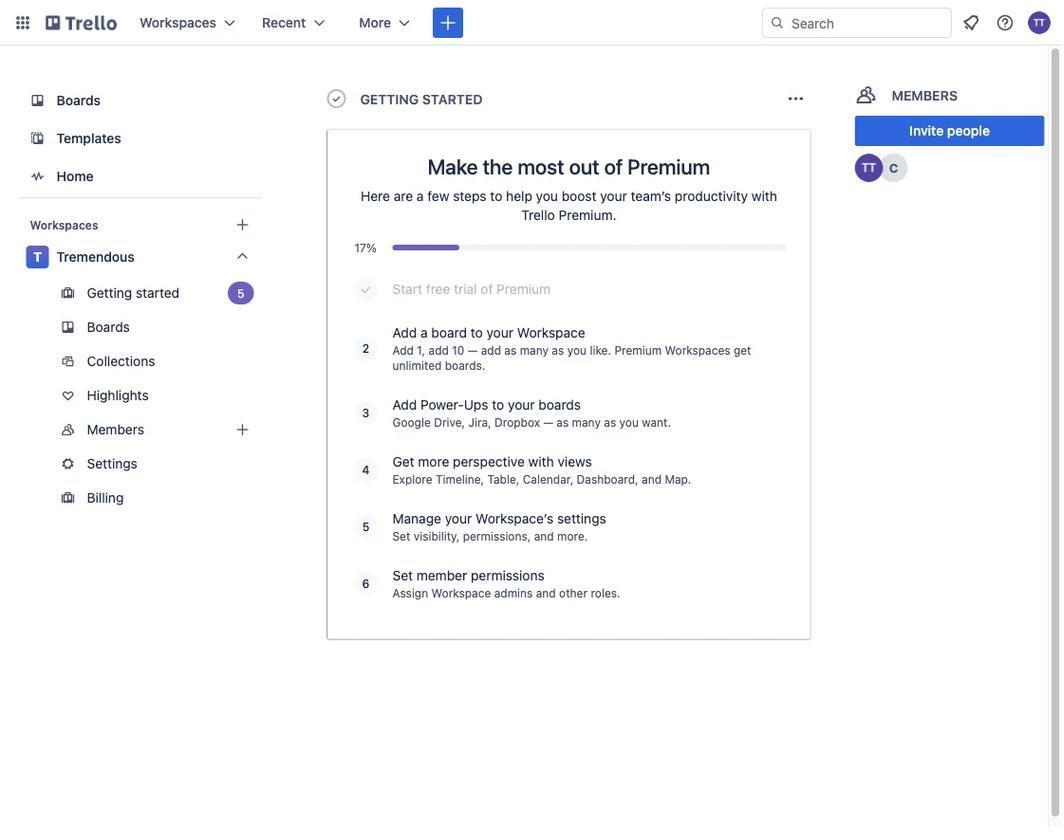 Task type: vqa. For each thing, say whether or not it's contained in the screenshot.
Invite Workspace members
no



Task type: locate. For each thing, give the bounding box(es) containing it.
terry turtle (terryturtle) image
[[855, 154, 884, 182]]

5
[[237, 287, 244, 300], [362, 520, 370, 534]]

your inside the add power-ups to your boards google drive, jira, dropbox — as many as you want.
[[508, 397, 535, 413]]

2 set from the top
[[393, 568, 413, 584]]

1 horizontal spatial 5
[[362, 520, 370, 534]]

many up boards
[[520, 344, 549, 357]]

add up boards.
[[481, 344, 501, 357]]

0 vertical spatial workspaces
[[140, 15, 217, 30]]

boards link
[[19, 84, 262, 118], [19, 312, 262, 343]]

premium right trial
[[497, 282, 551, 297]]

1 horizontal spatial with
[[752, 188, 777, 204]]

0 horizontal spatial —
[[468, 344, 478, 357]]

your up premium.
[[600, 188, 627, 204]]

add up google at left bottom
[[393, 397, 417, 413]]

add image
[[231, 419, 254, 441]]

0 vertical spatial —
[[468, 344, 478, 357]]

you up 'trello'
[[536, 188, 558, 204]]

set down manage
[[393, 530, 410, 543]]

— inside the add power-ups to your boards google drive, jira, dropbox — as many as you want.
[[543, 416, 553, 429]]

map.
[[665, 473, 691, 486]]

with inside get more perspective with views explore timeline, table, calendar, dashboard, and map.
[[529, 454, 554, 470]]

1 horizontal spatial add
[[481, 344, 501, 357]]

and left more.
[[534, 530, 554, 543]]

a inside add a board to your workspace add 1, add 10 — add as many as you like. premium workspaces get unlimited boards.
[[421, 325, 428, 341]]

your up dropbox
[[508, 397, 535, 413]]

5 left forward image
[[237, 287, 244, 300]]

2 vertical spatial workspaces
[[665, 344, 731, 357]]

terry turtle (terryturtle) image
[[1028, 11, 1051, 34]]

1 vertical spatial a
[[421, 325, 428, 341]]

to inside add a board to your workspace add 1, add 10 — add as many as you like. premium workspaces get unlimited boards.
[[471, 325, 483, 341]]

settings
[[87, 456, 138, 472]]

most
[[518, 154, 565, 178]]

getting started
[[87, 285, 180, 301]]

2 vertical spatial to
[[492, 397, 504, 413]]

to left the help
[[490, 188, 503, 204]]

boards for 2nd the boards link from the top
[[87, 319, 130, 335]]

premium up the "team's"
[[628, 154, 710, 178]]

10
[[452, 344, 465, 357]]

collections
[[87, 354, 155, 369]]

2 boards link from the top
[[19, 312, 262, 343]]

you left want.
[[620, 416, 639, 429]]

boards up templates
[[56, 93, 101, 108]]

template board image
[[26, 127, 49, 150]]

— right 10
[[468, 344, 478, 357]]

1 vertical spatial of
[[481, 282, 493, 297]]

of
[[604, 154, 623, 178], [481, 282, 493, 297]]

workspace up boards
[[517, 325, 585, 341]]

1 vertical spatial boards
[[87, 319, 130, 335]]

views
[[558, 454, 592, 470]]

home image
[[26, 165, 49, 188]]

— for boards
[[543, 416, 553, 429]]

as left want.
[[604, 416, 616, 429]]

2 vertical spatial add
[[393, 397, 417, 413]]

boards
[[539, 397, 581, 413]]

1 vertical spatial add
[[393, 344, 414, 357]]

add power-ups to your boards google drive, jira, dropbox — as many as you want.
[[393, 397, 671, 429]]

add up the unlimited
[[393, 325, 417, 341]]

add
[[429, 344, 449, 357], [481, 344, 501, 357]]

1 horizontal spatial of
[[604, 154, 623, 178]]

templates
[[56, 131, 121, 146]]

highlights link
[[19, 381, 262, 411]]

6
[[362, 577, 370, 591]]

collections link
[[19, 347, 262, 377]]

start
[[393, 282, 422, 297]]

1 horizontal spatial workspaces
[[140, 15, 217, 30]]

table,
[[488, 473, 520, 486]]

set inside manage your workspace's settings set visibility, permissions, and more.
[[393, 530, 410, 543]]

more
[[418, 454, 449, 470]]

3 add from the top
[[393, 397, 417, 413]]

you inside here are a few steps to help you boost your team's productivity with trello premium.
[[536, 188, 558, 204]]

your right board
[[487, 325, 514, 341]]

productivity
[[675, 188, 748, 204]]

0 horizontal spatial workspaces
[[30, 218, 98, 232]]

many
[[520, 344, 549, 357], [572, 416, 601, 429]]

a up 1,
[[421, 325, 428, 341]]

0 horizontal spatial of
[[481, 282, 493, 297]]

1 vertical spatial —
[[543, 416, 553, 429]]

1 add from the top
[[393, 325, 417, 341]]

0 horizontal spatial many
[[520, 344, 549, 357]]

1 add from the left
[[429, 344, 449, 357]]

as
[[504, 344, 517, 357], [552, 344, 564, 357], [557, 416, 569, 429], [604, 416, 616, 429]]

1 vertical spatial set
[[393, 568, 413, 584]]

0 vertical spatial with
[[752, 188, 777, 204]]

and left map.
[[642, 473, 662, 486]]

0 vertical spatial a
[[417, 188, 424, 204]]

members
[[892, 88, 958, 103]]

dashboard,
[[577, 473, 639, 486]]

1 vertical spatial you
[[567, 344, 587, 357]]

other
[[559, 587, 588, 600]]

add right 1,
[[429, 344, 449, 357]]

0 horizontal spatial workspace
[[432, 587, 491, 600]]

and left the 'other'
[[536, 587, 556, 600]]

5 left manage
[[362, 520, 370, 534]]

1 horizontal spatial you
[[567, 344, 587, 357]]

dropbox
[[495, 416, 540, 429]]

0 vertical spatial premium
[[628, 154, 710, 178]]

boards down getting
[[87, 319, 130, 335]]

0 vertical spatial of
[[604, 154, 623, 178]]

you inside the add power-ups to your boards google drive, jira, dropbox — as many as you want.
[[620, 416, 639, 429]]

primary element
[[0, 0, 1062, 46]]

0 vertical spatial add
[[393, 325, 417, 341]]

0 vertical spatial set
[[393, 530, 410, 543]]

1 vertical spatial and
[[534, 530, 554, 543]]

to
[[490, 188, 503, 204], [471, 325, 483, 341], [492, 397, 504, 413]]

ups
[[464, 397, 488, 413]]

Search field
[[785, 9, 951, 37]]

to right ups
[[492, 397, 504, 413]]

set inside set member permissions assign workspace admins and other roles.
[[393, 568, 413, 584]]

add left 1,
[[393, 344, 414, 357]]

1 horizontal spatial —
[[543, 416, 553, 429]]

— inside add a board to your workspace add 1, add 10 — add as many as you like. premium workspaces get unlimited boards.
[[468, 344, 478, 357]]

set up assign
[[393, 568, 413, 584]]

members link
[[19, 415, 262, 445]]

home
[[56, 169, 94, 184]]

boards link up templates link
[[19, 84, 262, 118]]

1 vertical spatial many
[[572, 416, 601, 429]]

of right trial
[[481, 282, 493, 297]]

a right are
[[417, 188, 424, 204]]

drive,
[[434, 416, 465, 429]]

perspective
[[453, 454, 525, 470]]

many inside the add power-ups to your boards google drive, jira, dropbox — as many as you want.
[[572, 416, 601, 429]]

your inside manage your workspace's settings set visibility, permissions, and more.
[[445, 511, 472, 527]]

0 horizontal spatial with
[[529, 454, 554, 470]]

add
[[393, 325, 417, 341], [393, 344, 414, 357], [393, 397, 417, 413]]

boards link up collections "link"
[[19, 312, 262, 343]]

calendar,
[[523, 473, 574, 486]]

4
[[362, 463, 370, 477]]

assign
[[393, 587, 428, 600]]

1 set from the top
[[393, 530, 410, 543]]

c
[[889, 161, 899, 175]]

with inside here are a few steps to help you boost your team's productivity with trello premium.
[[752, 188, 777, 204]]

you
[[536, 188, 558, 204], [567, 344, 587, 357], [620, 416, 639, 429]]

search image
[[770, 15, 785, 30]]

to right board
[[471, 325, 483, 341]]

— down boards
[[543, 416, 553, 429]]

1 horizontal spatial many
[[572, 416, 601, 429]]

workspaces
[[140, 15, 217, 30], [30, 218, 98, 232], [665, 344, 731, 357]]

and
[[642, 473, 662, 486], [534, 530, 554, 543], [536, 587, 556, 600]]

billing link
[[19, 483, 262, 514]]

you left like.
[[567, 344, 587, 357]]

premium right like.
[[615, 344, 662, 357]]

1 vertical spatial boards link
[[19, 312, 262, 343]]

many down boards
[[572, 416, 601, 429]]

to inside the add power-ups to your boards google drive, jira, dropbox — as many as you want.
[[492, 397, 504, 413]]

2 vertical spatial premium
[[615, 344, 662, 357]]

add inside the add power-ups to your boards google drive, jira, dropbox — as many as you want.
[[393, 397, 417, 413]]

0 vertical spatial boards link
[[19, 84, 262, 118]]

0 horizontal spatial add
[[429, 344, 449, 357]]

your up 'visibility,'
[[445, 511, 472, 527]]

of right out
[[604, 154, 623, 178]]

a
[[417, 188, 424, 204], [421, 325, 428, 341]]

2 vertical spatial and
[[536, 587, 556, 600]]

manage your workspace's settings set visibility, permissions, and more.
[[393, 511, 606, 543]]

trial
[[454, 282, 477, 297]]

2 vertical spatial you
[[620, 416, 639, 429]]

0 vertical spatial many
[[520, 344, 549, 357]]

billing
[[87, 490, 124, 506]]

c button
[[880, 154, 908, 182]]

0 vertical spatial and
[[642, 473, 662, 486]]

%
[[366, 241, 377, 254]]

2 horizontal spatial workspaces
[[665, 344, 731, 357]]

1 vertical spatial 5
[[362, 520, 370, 534]]

many inside add a board to your workspace add 1, add 10 — add as many as you like. premium workspaces get unlimited boards.
[[520, 344, 549, 357]]

want.
[[642, 416, 671, 429]]

workspace down the member
[[432, 587, 491, 600]]

0 vertical spatial to
[[490, 188, 503, 204]]

invite people button
[[855, 116, 1045, 146]]

0 vertical spatial boards
[[56, 93, 101, 108]]

team's
[[631, 188, 671, 204]]

0 vertical spatial workspace
[[517, 325, 585, 341]]

premium.
[[559, 207, 617, 223]]

to for ups
[[492, 397, 504, 413]]

0 vertical spatial you
[[536, 188, 558, 204]]

1 vertical spatial workspace
[[432, 587, 491, 600]]

get more perspective with views explore timeline, table, calendar, dashboard, and map.
[[393, 454, 691, 486]]

0 vertical spatial 5
[[237, 287, 244, 300]]

add for add a board to your workspace
[[393, 325, 417, 341]]

with right the productivity
[[752, 188, 777, 204]]

1 horizontal spatial workspace
[[517, 325, 585, 341]]

—
[[468, 344, 478, 357], [543, 416, 553, 429]]

set
[[393, 530, 410, 543], [393, 568, 413, 584]]

1 vertical spatial to
[[471, 325, 483, 341]]

started
[[136, 285, 180, 301]]

start free trial of premium
[[393, 282, 551, 297]]

with
[[752, 188, 777, 204], [529, 454, 554, 470]]

member
[[417, 568, 467, 584]]

with up calendar,
[[529, 454, 554, 470]]

0 horizontal spatial you
[[536, 188, 558, 204]]

make
[[428, 154, 478, 178]]

1 vertical spatial with
[[529, 454, 554, 470]]

workspace inside set member permissions assign workspace admins and other roles.
[[432, 587, 491, 600]]

2 horizontal spatial you
[[620, 416, 639, 429]]

more button
[[348, 8, 422, 38]]

workspace
[[517, 325, 585, 341], [432, 587, 491, 600]]

board
[[431, 325, 467, 341]]

jira,
[[469, 416, 491, 429]]



Task type: describe. For each thing, give the bounding box(es) containing it.
power-
[[421, 397, 464, 413]]

settings link
[[19, 449, 262, 479]]

more
[[359, 15, 391, 30]]

permissions
[[471, 568, 545, 584]]

getting
[[360, 92, 419, 107]]

forward image
[[258, 282, 281, 305]]

2
[[362, 342, 369, 355]]

roles.
[[591, 587, 621, 600]]

1 vertical spatial workspaces
[[30, 218, 98, 232]]

workspace's
[[476, 511, 554, 527]]

trello
[[522, 207, 555, 223]]

and inside get more perspective with views explore timeline, table, calendar, dashboard, and map.
[[642, 473, 662, 486]]

started
[[422, 92, 483, 107]]

highlights
[[87, 388, 149, 404]]

boost
[[562, 188, 597, 204]]

2 add from the left
[[481, 344, 501, 357]]

out
[[569, 154, 600, 178]]

1,
[[417, 344, 425, 357]]

to inside here are a few steps to help you boost your team's productivity with trello premium.
[[490, 188, 503, 204]]

0 horizontal spatial 5
[[237, 287, 244, 300]]

1 boards link from the top
[[19, 84, 262, 118]]

workspaces inside add a board to your workspace add 1, add 10 — add as many as you like. premium workspaces get unlimited boards.
[[665, 344, 731, 357]]

home link
[[19, 160, 262, 194]]

members
[[87, 422, 144, 438]]

— for workspace
[[468, 344, 478, 357]]

chestercheeetah (chestercheeetah) image
[[880, 154, 908, 182]]

as left like.
[[552, 344, 564, 357]]

your inside here are a few steps to help you boost your team's productivity with trello premium.
[[600, 188, 627, 204]]

workspace inside add a board to your workspace add 1, add 10 — add as many as you like. premium workspaces get unlimited boards.
[[517, 325, 585, 341]]

people
[[947, 123, 990, 139]]

3
[[362, 406, 370, 420]]

here
[[361, 188, 390, 204]]

here are a few steps to help you boost your team's productivity with trello premium.
[[361, 188, 777, 223]]

add a board to your workspace add 1, add 10 — add as many as you like. premium workspaces get unlimited boards.
[[393, 325, 751, 372]]

google
[[393, 416, 431, 429]]

steps
[[453, 188, 487, 204]]

invite
[[910, 123, 944, 139]]

settings
[[557, 511, 606, 527]]

workspaces button
[[128, 8, 247, 38]]

recent button
[[251, 8, 336, 38]]

to for board
[[471, 325, 483, 341]]

your inside add a board to your workspace add 1, add 10 — add as many as you like. premium workspaces get unlimited boards.
[[487, 325, 514, 341]]

recent
[[262, 15, 306, 30]]

0 notifications image
[[960, 11, 983, 34]]

open information menu image
[[996, 13, 1015, 32]]

and inside manage your workspace's settings set visibility, permissions, and more.
[[534, 530, 554, 543]]

free
[[426, 282, 450, 297]]

visibility,
[[414, 530, 460, 543]]

few
[[428, 188, 450, 204]]

templates link
[[19, 122, 262, 156]]

get
[[393, 454, 414, 470]]

help
[[506, 188, 532, 204]]

admins
[[494, 587, 533, 600]]

set member permissions assign workspace admins and other roles.
[[393, 568, 621, 600]]

as right 10
[[504, 344, 517, 357]]

board image
[[26, 89, 49, 112]]

make the most out of premium
[[428, 154, 710, 178]]

17
[[355, 241, 366, 254]]

getting
[[87, 285, 132, 301]]

as down boards
[[557, 416, 569, 429]]

you inside add a board to your workspace add 1, add 10 — add as many as you like. premium workspaces get unlimited boards.
[[567, 344, 587, 357]]

boards for 1st the boards link from the top of the page
[[56, 93, 101, 108]]

permissions,
[[463, 530, 531, 543]]

workspaces inside workspaces dropdown button
[[140, 15, 217, 30]]

create board or workspace image
[[439, 13, 458, 32]]

more.
[[557, 530, 588, 543]]

create a workspace image
[[231, 214, 254, 236]]

add for add power-ups to your boards
[[393, 397, 417, 413]]

tremendous
[[56, 249, 135, 265]]

getting started
[[360, 92, 483, 107]]

unlimited
[[393, 359, 442, 372]]

a inside here are a few steps to help you boost your team's productivity with trello premium.
[[417, 188, 424, 204]]

invite people
[[910, 123, 990, 139]]

timeline,
[[436, 473, 484, 486]]

and inside set member permissions assign workspace admins and other roles.
[[536, 587, 556, 600]]

premium inside add a board to your workspace add 1, add 10 — add as many as you like. premium workspaces get unlimited boards.
[[615, 344, 662, 357]]

get
[[734, 344, 751, 357]]

2 add from the top
[[393, 344, 414, 357]]

the
[[483, 154, 513, 178]]

t
[[33, 249, 42, 265]]

1 vertical spatial premium
[[497, 282, 551, 297]]

back to home image
[[46, 8, 117, 38]]

explore
[[393, 473, 433, 486]]

17 %
[[355, 241, 377, 254]]

like.
[[590, 344, 611, 357]]

boards.
[[445, 359, 486, 372]]

are
[[394, 188, 413, 204]]

manage
[[393, 511, 441, 527]]



